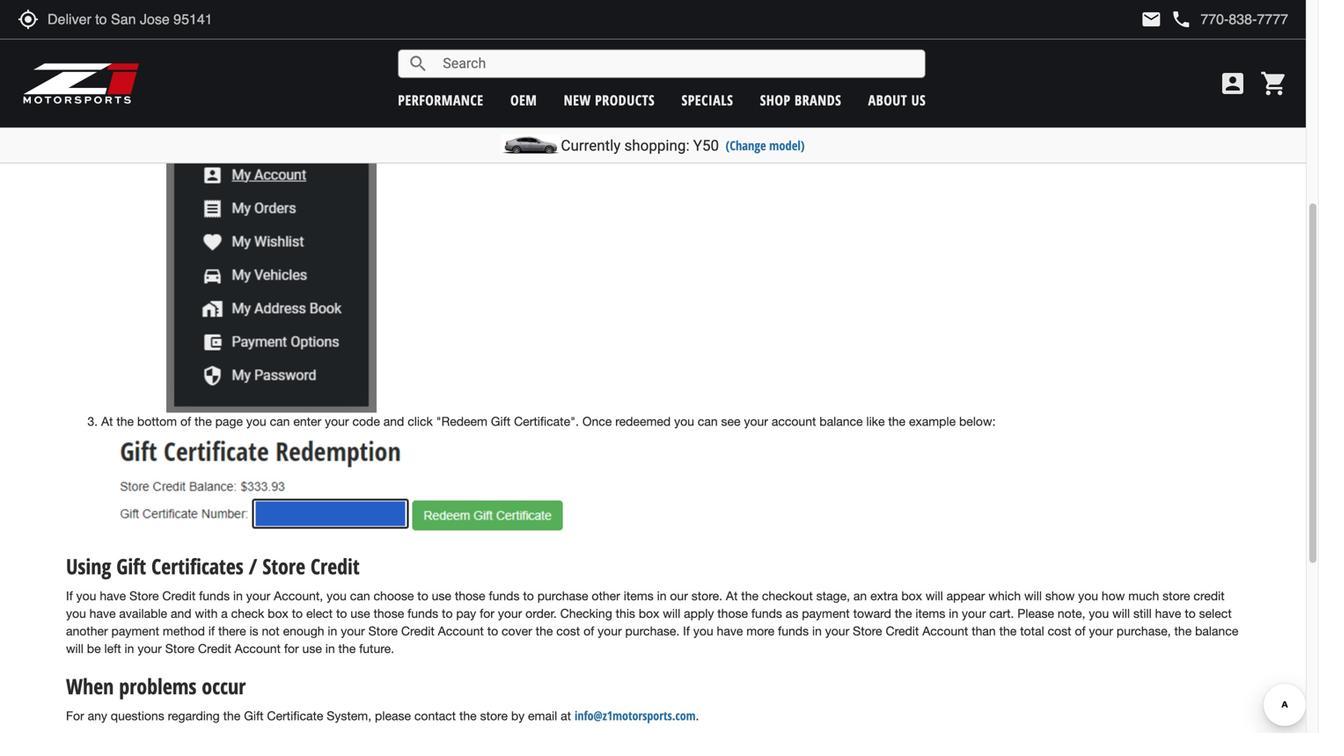 Task type: describe. For each thing, give the bounding box(es) containing it.
"redeem
[[436, 414, 488, 429]]

checking
[[560, 607, 612, 621]]

the left head
[[290, 9, 307, 23]]

shot
[[342, 9, 366, 23]]

your down stage,
[[825, 624, 849, 639]]

"my
[[153, 9, 175, 23]]

to right the 'choose'
[[417, 589, 428, 603]]

our
[[670, 589, 688, 603]]

using
[[66, 553, 111, 581]]

your down this
[[598, 624, 622, 639]]

will left appear
[[926, 589, 943, 603]]

(change
[[726, 137, 766, 154]]

certificate".
[[514, 414, 579, 429]]

0 vertical spatial use
[[432, 589, 451, 603]]

0 horizontal spatial those
[[374, 607, 404, 621]]

purchase,
[[1117, 624, 1171, 639]]

0 horizontal spatial box
[[268, 607, 288, 621]]

0 vertical spatial and
[[383, 414, 404, 429]]

you up another
[[66, 607, 86, 621]]

store right /
[[263, 553, 305, 581]]

about us link
[[868, 91, 926, 110]]

you up 'elect'
[[327, 589, 347, 603]]

0 vertical spatial at
[[101, 414, 113, 429]]

you down how
[[1089, 607, 1109, 621]]

can inside using gift certificates / store credit if you have store credit funds in your account, you can choose to use those funds to purchase other items in our store. at the checkout stage, an extra box will appear which will show you how much store credit you have available and with a check box to elect to use those funds to pay for your order. checking this box will apply those funds as payment toward the items in your cart. please note, you will still have to select another payment method if there is not enough in your store credit account to cover the cost of your purchase. if you have more funds in your store credit account than the total cost of your purchase, the balance will be left in your store credit account for use in the future.
[[350, 589, 370, 603]]

code
[[352, 414, 380, 429]]

shop brands link
[[760, 91, 841, 110]]

.
[[696, 709, 699, 724]]

shopping:
[[624, 137, 690, 154]]

funds down the 'choose'
[[408, 607, 438, 621]]

much
[[1128, 589, 1159, 603]]

not
[[262, 624, 280, 639]]

to down account,
[[292, 607, 303, 621]]

brands
[[795, 91, 841, 110]]

once
[[582, 414, 612, 429]]

1 horizontal spatial account
[[438, 624, 484, 639]]

redeemed
[[615, 414, 671, 429]]

select
[[1199, 607, 1232, 621]]

1 vertical spatial use
[[350, 607, 370, 621]]

phone
[[1171, 9, 1192, 30]]

account_box link
[[1214, 70, 1251, 98]]

1 vertical spatial payment
[[111, 624, 159, 639]]

questions
[[111, 709, 164, 724]]

your left "code"
[[325, 414, 349, 429]]

enough
[[283, 624, 324, 639]]

your down how
[[1089, 624, 1113, 639]]

other
[[592, 589, 620, 603]]

search
[[408, 53, 429, 74]]

credit up the with
[[162, 589, 196, 603]]

have right still
[[1155, 607, 1181, 621]]

2 horizontal spatial gift
[[491, 414, 511, 429]]

occur
[[202, 673, 246, 701]]

y50
[[693, 137, 719, 154]]

any
[[88, 709, 107, 724]]

mail link
[[1141, 9, 1162, 30]]

the left future.
[[338, 642, 356, 656]]

stage,
[[816, 589, 850, 603]]

your down appear
[[962, 607, 986, 621]]

another
[[66, 624, 108, 639]]

2 horizontal spatial can
[[698, 414, 718, 429]]

phone link
[[1171, 9, 1288, 30]]

new products link
[[564, 91, 655, 110]]

click
[[101, 9, 129, 23]]

2 horizontal spatial those
[[717, 607, 748, 621]]

the down occur at the bottom left
[[223, 709, 241, 724]]

is
[[249, 624, 258, 639]]

0 horizontal spatial use
[[302, 642, 322, 656]]

credit down if on the left
[[198, 642, 231, 656]]

z1 motorsports logo image
[[22, 62, 140, 106]]

1 horizontal spatial of
[[584, 624, 594, 639]]

will down our
[[663, 607, 680, 621]]

about us
[[868, 91, 926, 110]]

0 horizontal spatial if
[[66, 589, 73, 603]]

a
[[221, 607, 228, 621]]

order.
[[526, 607, 557, 621]]

store up available at bottom left
[[129, 589, 159, 603]]

mail phone
[[1141, 9, 1192, 30]]

using gift certificates / store credit if you have store credit funds in your account, you can choose to use those funds to purchase other items in our store. at the checkout stage, an extra box will appear which will show you how much store credit you have available and with a check box to elect to use those funds to pay for your order. checking this box will apply those funds as payment toward the items in your cart. please note, you will still have to select another payment method if there is not enough in your store credit account to cover the cost of your purchase. if you have more funds in your store credit account than the total cost of your purchase, the balance will be left in your store credit account for use in the future.
[[66, 553, 1238, 656]]

shopping_cart
[[1260, 70, 1288, 98]]

future.
[[359, 642, 394, 656]]

which
[[989, 589, 1021, 603]]

by
[[511, 709, 525, 724]]

new
[[564, 91, 591, 110]]

credit down the 'choose'
[[401, 624, 435, 639]]

under
[[255, 9, 287, 23]]

specials
[[682, 91, 733, 110]]

there
[[218, 624, 246, 639]]

performance link
[[398, 91, 484, 110]]

method
[[163, 624, 205, 639]]

to left cover
[[487, 624, 498, 639]]

icon.
[[369, 9, 396, 23]]

email
[[528, 709, 557, 724]]

to right 'elect'
[[336, 607, 347, 621]]

0 horizontal spatial balance
[[820, 414, 863, 429]]

account,
[[274, 589, 323, 603]]

with
[[195, 607, 218, 621]]

balance inside using gift certificates / store credit if you have store credit funds in your account, you can choose to use those funds to purchase other items in our store. at the checkout stage, an extra box will appear which will show you how much store credit you have available and with a check box to elect to use those funds to pay for your order. checking this box will apply those funds as payment toward the items in your cart. please note, you will still have to select another payment method if there is not enough in your store credit account to cover the cost of your purchase. if you have more funds in your store credit account than the total cost of your purchase, the balance will be left in your store credit account for use in the future.
[[1195, 624, 1238, 639]]

gift inside when problems occur for any questions regarding the gift certificate system, please contact the store by email at info@z1motorsports.com .
[[244, 709, 264, 724]]

regarding
[[168, 709, 220, 724]]

have up available at bottom left
[[100, 589, 126, 603]]

at the bottom of the page you can enter your code and click "redeem gift certificate". once redeemed you can see your account balance like the example below:
[[101, 414, 996, 429]]

2 cost from the left
[[1048, 624, 1071, 639]]

credit down toward
[[886, 624, 919, 639]]

checkout
[[762, 589, 813, 603]]

choose
[[374, 589, 414, 603]]

model)
[[769, 137, 805, 154]]

click
[[408, 414, 433, 429]]

funds up the with
[[199, 589, 230, 603]]

0 horizontal spatial can
[[270, 414, 290, 429]]

mail
[[1141, 9, 1162, 30]]

pay
[[456, 607, 476, 621]]

1 vertical spatial for
[[284, 642, 299, 656]]

2 horizontal spatial box
[[901, 589, 922, 603]]

shop
[[760, 91, 791, 110]]

store.
[[691, 589, 723, 603]]

the right contact
[[459, 709, 477, 724]]

still
[[1133, 607, 1152, 621]]

(change model) link
[[726, 137, 805, 154]]

2 horizontal spatial account
[[922, 624, 968, 639]]

elect
[[306, 607, 333, 621]]

you up note,
[[1078, 589, 1098, 603]]



Task type: locate. For each thing, give the bounding box(es) containing it.
store up future.
[[368, 624, 398, 639]]

bottom
[[137, 414, 177, 429]]

of right bottom
[[180, 414, 191, 429]]

note,
[[1058, 607, 1086, 621]]

those down 'store.'
[[717, 607, 748, 621]]

account
[[772, 414, 816, 429]]

items right toward
[[916, 607, 945, 621]]

new products
[[564, 91, 655, 110]]

0 horizontal spatial payment
[[111, 624, 159, 639]]

appear
[[947, 589, 985, 603]]

performance
[[398, 91, 484, 110]]

1 horizontal spatial cost
[[1048, 624, 1071, 639]]

about
[[868, 91, 907, 110]]

the up "more"
[[741, 589, 759, 603]]

and up method
[[171, 607, 191, 621]]

you down apply
[[693, 624, 713, 639]]

account down "is"
[[235, 642, 281, 656]]

balance left the like
[[820, 414, 863, 429]]

1 horizontal spatial at
[[726, 589, 738, 603]]

cost down note,
[[1048, 624, 1071, 639]]

account
[[438, 624, 484, 639], [922, 624, 968, 639], [235, 642, 281, 656]]

1 horizontal spatial balance
[[1195, 624, 1238, 639]]

0 horizontal spatial gift
[[116, 553, 146, 581]]

2 horizontal spatial use
[[432, 589, 451, 603]]

store inside using gift certificates / store credit if you have store credit funds in your account, you can choose to use those funds to purchase other items in our store. at the checkout stage, an extra box will appear which will show you how much store credit you have available and with a check box to elect to use those funds to pay for your order. checking this box will apply those funds as payment toward the items in your cart. please note, you will still have to select another payment method if there is not enough in your store credit account to cover the cost of your purchase. if you have more funds in your store credit account than the total cost of your purchase, the balance will be left in your store credit account for use in the future.
[[1163, 589, 1190, 603]]

store down toward
[[853, 624, 882, 639]]

gift right using at the bottom left of page
[[116, 553, 146, 581]]

1 horizontal spatial items
[[916, 607, 945, 621]]

have left "more"
[[717, 624, 743, 639]]

more
[[746, 624, 775, 639]]

an
[[854, 589, 867, 603]]

0 horizontal spatial at
[[101, 414, 113, 429]]

store inside when problems occur for any questions regarding the gift certificate system, please contact the store by email at info@z1motorsports.com .
[[480, 709, 508, 724]]

1 cost from the left
[[556, 624, 580, 639]]

credit up account,
[[311, 553, 360, 581]]

and inside using gift certificates / store credit if you have store credit funds in your account, you can choose to use those funds to purchase other items in our store. at the checkout stage, an extra box will appear which will show you how much store credit you have available and with a check box to elect to use those funds to pay for your order. checking this box will apply those funds as payment toward the items in your cart. please note, you will still have to select another payment method if there is not enough in your store credit account to cover the cost of your purchase. if you have more funds in your store credit account than the total cost of your purchase, the balance will be left in your store credit account for use in the future.
[[171, 607, 191, 621]]

1 horizontal spatial gift
[[244, 709, 264, 724]]

box right extra
[[901, 589, 922, 603]]

payment down stage,
[[802, 607, 850, 621]]

the left the "my
[[132, 9, 149, 23]]

to
[[417, 589, 428, 603], [523, 589, 534, 603], [292, 607, 303, 621], [336, 607, 347, 621], [442, 607, 453, 621], [1185, 607, 1196, 621], [487, 624, 498, 639]]

the right the like
[[888, 414, 906, 429]]

1 horizontal spatial payment
[[802, 607, 850, 621]]

the left bottom
[[116, 414, 134, 429]]

at
[[101, 414, 113, 429], [726, 589, 738, 603]]

the right purchase,
[[1174, 624, 1192, 639]]

cart.
[[989, 607, 1014, 621]]

toward
[[853, 607, 891, 621]]

the down extra
[[895, 607, 912, 621]]

for
[[66, 709, 84, 724]]

at inside using gift certificates / store credit if you have store credit funds in your account, you can choose to use those funds to purchase other items in our store. at the checkout stage, an extra box will appear which will show you how much store credit you have available and with a check box to elect to use those funds to pay for your order. checking this box will apply those funds as payment toward the items in your cart. please note, you will still have to select another payment method if there is not enough in your store credit account to cover the cost of your purchase. if you have more funds in your store credit account than the total cost of your purchase, the balance will be left in your store credit account for use in the future.
[[726, 589, 738, 603]]

0 horizontal spatial items
[[624, 589, 654, 603]]

0 vertical spatial for
[[480, 607, 494, 621]]

can left the 'choose'
[[350, 589, 370, 603]]

below:
[[959, 414, 996, 429]]

the
[[132, 9, 149, 23], [290, 9, 307, 23], [116, 414, 134, 429], [194, 414, 212, 429], [888, 414, 906, 429], [741, 589, 759, 603], [895, 607, 912, 621], [536, 624, 553, 639], [999, 624, 1017, 639], [1174, 624, 1192, 639], [338, 642, 356, 656], [223, 709, 241, 724], [459, 709, 477, 724]]

check
[[231, 607, 264, 621]]

you down using at the bottom left of page
[[76, 589, 96, 603]]

of down checking
[[584, 624, 594, 639]]

gift right "redeem
[[491, 414, 511, 429]]

items up this
[[624, 589, 654, 603]]

of
[[180, 414, 191, 429], [584, 624, 594, 639], [1075, 624, 1086, 639]]

cost down checking
[[556, 624, 580, 639]]

1 vertical spatial at
[[726, 589, 738, 603]]

as
[[786, 607, 798, 621]]

store
[[263, 553, 305, 581], [129, 589, 159, 603], [368, 624, 398, 639], [853, 624, 882, 639], [165, 642, 195, 656]]

can left the see
[[698, 414, 718, 429]]

have up another
[[89, 607, 116, 621]]

box
[[901, 589, 922, 603], [268, 607, 288, 621], [639, 607, 659, 621]]

like
[[866, 414, 885, 429]]

purchase.
[[625, 624, 680, 639]]

you right redeemed
[[674, 414, 694, 429]]

total
[[1020, 624, 1044, 639]]

2 horizontal spatial of
[[1075, 624, 1086, 639]]

at right 'store.'
[[726, 589, 738, 603]]

click the "my account" link under the head shot icon.
[[101, 9, 399, 23]]

account left than
[[922, 624, 968, 639]]

/
[[249, 553, 257, 581]]

than
[[972, 624, 996, 639]]

0 vertical spatial store
[[1163, 589, 1190, 603]]

store down method
[[165, 642, 195, 656]]

your down available at bottom left
[[138, 642, 162, 656]]

us
[[911, 91, 926, 110]]

0 horizontal spatial account
[[235, 642, 281, 656]]

1 vertical spatial gift
[[116, 553, 146, 581]]

this
[[616, 607, 635, 621]]

0 horizontal spatial store
[[480, 709, 508, 724]]

0 horizontal spatial for
[[284, 642, 299, 656]]

your up future.
[[341, 624, 365, 639]]

balance
[[820, 414, 863, 429], [1195, 624, 1238, 639]]

to up order.
[[523, 589, 534, 603]]

for down enough
[[284, 642, 299, 656]]

contact
[[414, 709, 456, 724]]

1 horizontal spatial use
[[350, 607, 370, 621]]

0 vertical spatial payment
[[802, 607, 850, 621]]

system,
[[327, 709, 371, 724]]

the down order.
[[536, 624, 553, 639]]

0 horizontal spatial cost
[[556, 624, 580, 639]]

info@z1motorsports.com link
[[575, 708, 696, 725]]

payment down available at bottom left
[[111, 624, 159, 639]]

your up check
[[246, 589, 270, 603]]

funds up cover
[[489, 589, 520, 603]]

those down the 'choose'
[[374, 607, 404, 621]]

please
[[1018, 607, 1054, 621]]

enter
[[293, 414, 321, 429]]

cover
[[502, 624, 532, 639]]

if down apply
[[683, 624, 690, 639]]

the down the cart.
[[999, 624, 1017, 639]]

1 vertical spatial store
[[480, 709, 508, 724]]

for
[[480, 607, 494, 621], [284, 642, 299, 656]]

account"
[[178, 9, 229, 23]]

0 vertical spatial if
[[66, 589, 73, 603]]

to left "pay" in the left of the page
[[442, 607, 453, 621]]

use up future.
[[350, 607, 370, 621]]

your right the see
[[744, 414, 768, 429]]

balance down select
[[1195, 624, 1238, 639]]

1 vertical spatial balance
[[1195, 624, 1238, 639]]

1 horizontal spatial if
[[683, 624, 690, 639]]

for right "pay" in the left of the page
[[480, 607, 494, 621]]

use right the 'choose'
[[432, 589, 451, 603]]

0 horizontal spatial and
[[171, 607, 191, 621]]

page
[[215, 414, 243, 429]]

box up not
[[268, 607, 288, 621]]

certificate
[[267, 709, 323, 724]]

your up cover
[[498, 607, 522, 621]]

0 horizontal spatial of
[[180, 414, 191, 429]]

cost
[[556, 624, 580, 639], [1048, 624, 1071, 639]]

apply
[[684, 607, 714, 621]]

1 horizontal spatial and
[[383, 414, 404, 429]]

be
[[87, 642, 101, 656]]

of down note,
[[1075, 624, 1086, 639]]

products
[[595, 91, 655, 110]]

to left select
[[1185, 607, 1196, 621]]

account down "pay" in the left of the page
[[438, 624, 484, 639]]

1 vertical spatial and
[[171, 607, 191, 621]]

funds down as
[[778, 624, 809, 639]]

1 horizontal spatial store
[[1163, 589, 1190, 603]]

you right the page
[[246, 414, 266, 429]]

2 vertical spatial gift
[[244, 709, 264, 724]]

store left by
[[480, 709, 508, 724]]

1 vertical spatial if
[[683, 624, 690, 639]]

certificates
[[151, 553, 244, 581]]

0 vertical spatial balance
[[820, 414, 863, 429]]

0 vertical spatial items
[[624, 589, 654, 603]]

if down using at the bottom left of page
[[66, 589, 73, 603]]

gift left certificate
[[244, 709, 264, 724]]

store right much
[[1163, 589, 1190, 603]]

oem
[[510, 91, 537, 110]]

if
[[66, 589, 73, 603], [683, 624, 690, 639]]

shopping_cart link
[[1256, 70, 1288, 98]]

1 horizontal spatial can
[[350, 589, 370, 603]]

currently shopping: y50 (change model)
[[561, 137, 805, 154]]

my_location
[[18, 9, 39, 30]]

use down enough
[[302, 642, 322, 656]]

and left click
[[383, 414, 404, 429]]

link
[[233, 9, 252, 23]]

those
[[455, 589, 485, 603], [374, 607, 404, 621], [717, 607, 748, 621]]

Search search field
[[429, 50, 925, 77]]

will up please
[[1024, 589, 1042, 603]]

funds
[[199, 589, 230, 603], [489, 589, 520, 603], [408, 607, 438, 621], [751, 607, 782, 621], [778, 624, 809, 639]]

will down how
[[1112, 607, 1130, 621]]

1 horizontal spatial for
[[480, 607, 494, 621]]

specials link
[[682, 91, 733, 110]]

currently
[[561, 137, 621, 154]]

gift
[[491, 414, 511, 429], [116, 553, 146, 581], [244, 709, 264, 724]]

funds up "more"
[[751, 607, 782, 621]]

can left enter
[[270, 414, 290, 429]]

0 vertical spatial gift
[[491, 414, 511, 429]]

oem link
[[510, 91, 537, 110]]

the left the page
[[194, 414, 212, 429]]

2 vertical spatial use
[[302, 642, 322, 656]]

your
[[325, 414, 349, 429], [744, 414, 768, 429], [246, 589, 270, 603], [498, 607, 522, 621], [962, 607, 986, 621], [341, 624, 365, 639], [598, 624, 622, 639], [825, 624, 849, 639], [1089, 624, 1113, 639], [138, 642, 162, 656]]

1 horizontal spatial those
[[455, 589, 485, 603]]

those up "pay" in the left of the page
[[455, 589, 485, 603]]

shop brands
[[760, 91, 841, 110]]

1 vertical spatial items
[[916, 607, 945, 621]]

head
[[311, 9, 338, 23]]

at left bottom
[[101, 414, 113, 429]]

box up purchase. at bottom
[[639, 607, 659, 621]]

will left be
[[66, 642, 83, 656]]

1 horizontal spatial box
[[639, 607, 659, 621]]

available
[[119, 607, 167, 621]]

extra
[[870, 589, 898, 603]]

when problems occur for any questions regarding the gift certificate system, please contact the store by email at info@z1motorsports.com .
[[66, 673, 699, 725]]

example
[[909, 414, 956, 429]]

gift inside using gift certificates / store credit if you have store credit funds in your account, you can choose to use those funds to purchase other items in our store. at the checkout stage, an extra box will appear which will show you how much store credit you have available and with a check box to elect to use those funds to pay for your order. checking this box will apply those funds as payment toward the items in your cart. please note, you will still have to select another payment method if there is not enough in your store credit account to cover the cost of your purchase. if you have more funds in your store credit account than the total cost of your purchase, the balance will be left in your store credit account for use in the future.
[[116, 553, 146, 581]]



Task type: vqa. For each thing, say whether or not it's contained in the screenshot.
bottommost payment
yes



